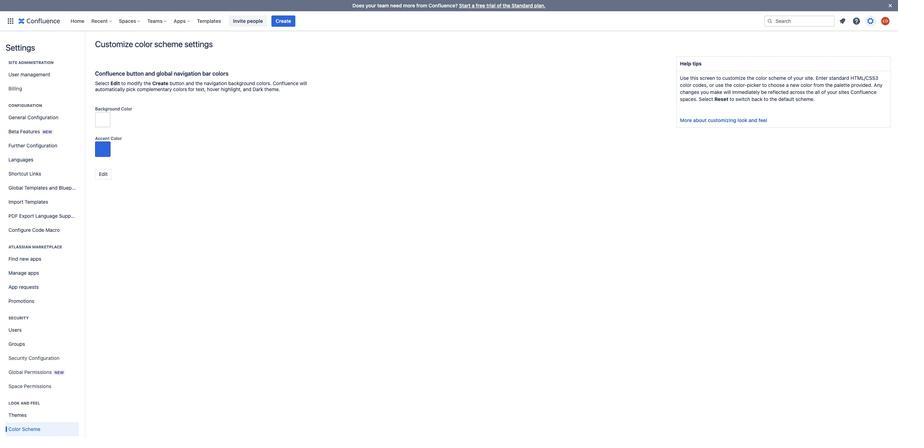 Task type: describe. For each thing, give the bounding box(es) containing it.
marketplace
[[32, 245, 62, 249]]

languages link
[[6, 153, 79, 167]]

create link
[[272, 15, 296, 27]]

security group
[[6, 309, 79, 396]]

1 vertical spatial of
[[788, 75, 793, 81]]

beta
[[8, 128, 19, 134]]

switch
[[736, 96, 751, 102]]

about
[[694, 117, 707, 123]]

and inside configuration 'group'
[[49, 185, 58, 191]]

manage
[[8, 270, 27, 276]]

and inside "group"
[[21, 401, 29, 406]]

pdf export language support
[[8, 213, 77, 219]]

theme.
[[265, 86, 280, 92]]

the inside button and the navigation background colors. confluence will automatically pick complementary colors for text, hover highlight, and dark theme.
[[196, 80, 203, 86]]

shortcut links link
[[6, 167, 79, 181]]

color inside look and feel "group"
[[8, 427, 21, 433]]

users
[[8, 327, 22, 333]]

choose
[[769, 82, 785, 88]]

the right trial
[[503, 2, 511, 8]]

users link
[[6, 323, 79, 338]]

features
[[20, 128, 40, 134]]

color for background color
[[121, 106, 132, 112]]

appswitcher icon image
[[6, 17, 15, 25]]

groups link
[[6, 338, 79, 352]]

1 vertical spatial apps
[[28, 270, 39, 276]]

configuration for general
[[27, 115, 58, 120]]

promotions
[[8, 298, 34, 304]]

configuration for further
[[26, 143, 57, 149]]

button inside button and the navigation background colors. confluence will automatically pick complementary colors for text, hover highlight, and dark theme.
[[170, 80, 185, 86]]

0 vertical spatial confluence
[[95, 70, 125, 77]]

templates inside 'global' "element"
[[197, 18, 221, 24]]

global templates and blueprints
[[8, 185, 82, 191]]

the down customize in the top of the page
[[725, 82, 733, 88]]

global for global permissions new
[[8, 369, 23, 375]]

global
[[156, 70, 173, 77]]

groups
[[8, 341, 25, 347]]

find new apps link
[[6, 252, 79, 266]]

app requests link
[[6, 280, 79, 295]]

configure code macro
[[8, 227, 60, 233]]

a inside use this screen to customize the color scheme of your site. enter standard html/css3 color codes, or use the color-picker to choose a new color from the palette provided. any changes you make will immediately be reflected across the all of your sites confluence spaces. select
[[787, 82, 789, 88]]

spaces
[[119, 18, 136, 24]]

app
[[8, 284, 18, 290]]

1 horizontal spatial your
[[794, 75, 804, 81]]

or
[[710, 82, 715, 88]]

scheme
[[22, 427, 40, 433]]

global templates and blueprints link
[[6, 181, 82, 195]]

select edit to modify the create
[[95, 80, 168, 86]]

new inside atlassian marketplace group
[[20, 256, 29, 262]]

look
[[8, 401, 20, 406]]

customize
[[723, 75, 746, 81]]

bar
[[202, 70, 211, 77]]

templates link
[[195, 15, 223, 27]]

to up be
[[763, 82, 767, 88]]

0 vertical spatial of
[[497, 2, 502, 8]]

security configuration link
[[6, 352, 79, 366]]

home
[[71, 18, 84, 24]]

help tips
[[681, 61, 702, 67]]

atlassian
[[8, 245, 31, 249]]

look and feel group
[[6, 394, 79, 439]]

language
[[35, 213, 58, 219]]

accent color
[[95, 136, 122, 141]]

confluence?
[[429, 2, 458, 8]]

back
[[752, 96, 763, 102]]

new for features
[[43, 129, 52, 134]]

security for security configuration
[[8, 356, 27, 361]]

manage apps link
[[6, 266, 79, 280]]

to left pick
[[121, 80, 126, 86]]

feel
[[30, 401, 40, 406]]

recent button
[[89, 15, 115, 27]]

general configuration
[[8, 115, 58, 120]]

help icon image
[[853, 17, 861, 25]]

color down 'use'
[[681, 82, 692, 88]]

1 horizontal spatial colors
[[212, 70, 229, 77]]

select inside use this screen to customize the color scheme of your site. enter standard html/css3 color codes, or use the color-picker to choose a new color from the palette provided. any changes you make will immediately be reflected across the all of your sites confluence spaces. select
[[699, 96, 714, 102]]

background color
[[95, 106, 132, 112]]

configure
[[8, 227, 31, 233]]

the down reflected
[[770, 96, 778, 102]]

app requests
[[8, 284, 39, 290]]

space permissions
[[8, 384, 51, 390]]

0 vertical spatial apps
[[30, 256, 41, 262]]

pdf
[[8, 213, 18, 219]]

find
[[8, 256, 18, 262]]

general configuration link
[[6, 111, 79, 125]]

permissions for space
[[24, 384, 51, 390]]

complementary
[[137, 86, 172, 92]]

0 horizontal spatial button
[[127, 70, 144, 77]]

make
[[711, 89, 723, 95]]

customizing
[[708, 117, 737, 123]]

free
[[476, 2, 486, 8]]

collapse sidebar image
[[77, 35, 92, 49]]

reflected
[[769, 89, 789, 95]]

0 horizontal spatial select
[[95, 80, 109, 86]]

customize
[[95, 39, 133, 49]]

Search field
[[765, 15, 835, 27]]

changes
[[681, 89, 700, 95]]

0 horizontal spatial your
[[366, 2, 376, 8]]

default
[[779, 96, 795, 102]]

settings icon image
[[867, 17, 876, 25]]

links
[[29, 171, 41, 177]]

colors.
[[257, 80, 272, 86]]

palette
[[835, 82, 851, 88]]

spaces.
[[681, 96, 698, 102]]

shortcut links
[[8, 171, 41, 177]]

enter
[[816, 75, 828, 81]]

hover
[[207, 86, 220, 92]]

administration
[[18, 60, 54, 65]]

does your team need more from confluence? start a free trial of the standard plan.
[[353, 2, 546, 8]]

promotions link
[[6, 295, 79, 309]]

colors inside button and the navigation background colors. confluence will automatically pick complementary colors for text, hover highlight, and dark theme.
[[173, 86, 187, 92]]

themes link
[[6, 409, 79, 423]]

background color image
[[95, 112, 111, 128]]

0 horizontal spatial a
[[472, 2, 475, 8]]

for
[[188, 86, 195, 92]]

feel
[[759, 117, 768, 123]]

blueprints
[[59, 185, 82, 191]]

use
[[716, 82, 724, 88]]

user management
[[8, 72, 50, 78]]

configuration up "general"
[[8, 103, 42, 108]]

automatically
[[95, 86, 125, 92]]

confluence inside use this screen to customize the color scheme of your site. enter standard html/css3 color codes, or use the color-picker to choose a new color from the palette provided. any changes you make will immediately be reflected across the all of your sites confluence spaces. select
[[851, 89, 877, 95]]

themes
[[8, 413, 27, 419]]

new for permissions
[[55, 370, 64, 375]]

site administration group
[[6, 53, 79, 98]]



Task type: vqa. For each thing, say whether or not it's contained in the screenshot.
top Copy image
no



Task type: locate. For each thing, give the bounding box(es) containing it.
site
[[8, 60, 17, 65]]

will right theme.
[[300, 80, 307, 86]]

1 horizontal spatial of
[[788, 75, 793, 81]]

confluence button and global navigation bar colors
[[95, 70, 229, 77]]

1 vertical spatial select
[[699, 96, 714, 102]]

1 vertical spatial create
[[152, 80, 168, 86]]

colors right bar
[[212, 70, 229, 77]]

space
[[8, 384, 23, 390]]

1 vertical spatial confluence
[[273, 80, 299, 86]]

templates down links
[[24, 185, 48, 191]]

templates for global templates and blueprints
[[24, 185, 48, 191]]

configuration up languages link
[[26, 143, 57, 149]]

of up across
[[788, 75, 793, 81]]

select down you at the right of page
[[699, 96, 714, 102]]

1 security from the top
[[8, 316, 29, 321]]

new inside beta features new
[[43, 129, 52, 134]]

confluence right colors.
[[273, 80, 299, 86]]

find new apps
[[8, 256, 41, 262]]

0 vertical spatial scheme
[[154, 39, 183, 49]]

new down security configuration link
[[55, 370, 64, 375]]

1 horizontal spatial button
[[170, 80, 185, 86]]

navigation down bar
[[204, 80, 227, 86]]

does
[[353, 2, 365, 8]]

permissions down 'global permissions new'
[[24, 384, 51, 390]]

0 vertical spatial security
[[8, 316, 29, 321]]

scheme up choose
[[769, 75, 787, 81]]

and inside button
[[749, 117, 758, 123]]

0 horizontal spatial scheme
[[154, 39, 183, 49]]

0 vertical spatial a
[[472, 2, 475, 8]]

create right people
[[276, 18, 291, 24]]

1 vertical spatial from
[[814, 82, 825, 88]]

customize color scheme settings
[[95, 39, 213, 49]]

1 global from the top
[[8, 185, 23, 191]]

languages
[[8, 157, 33, 163]]

banner
[[0, 11, 899, 31]]

0 vertical spatial new
[[43, 129, 52, 134]]

any
[[875, 82, 883, 88]]

confluence image
[[18, 17, 60, 25], [18, 17, 60, 25]]

2 vertical spatial confluence
[[851, 89, 877, 95]]

0 horizontal spatial new
[[43, 129, 52, 134]]

new right find
[[20, 256, 29, 262]]

import templates
[[8, 199, 48, 205]]

codes,
[[693, 82, 709, 88]]

colors
[[212, 70, 229, 77], [173, 86, 187, 92]]

site.
[[806, 75, 815, 81]]

from up "all"
[[814, 82, 825, 88]]

the left "all"
[[807, 89, 814, 95]]

0 horizontal spatial colors
[[173, 86, 187, 92]]

1 vertical spatial a
[[787, 82, 789, 88]]

your left team
[[366, 2, 376, 8]]

from right more
[[417, 2, 428, 8]]

0 vertical spatial permissions
[[24, 369, 52, 375]]

0 vertical spatial navigation
[[174, 70, 201, 77]]

0 vertical spatial create
[[276, 18, 291, 24]]

create
[[276, 18, 291, 24], [152, 80, 168, 86]]

color down teams
[[135, 39, 153, 49]]

new inside use this screen to customize the color scheme of your site. enter standard html/css3 color codes, or use the color-picker to choose a new color from the palette provided. any changes you make will immediately be reflected across the all of your sites confluence spaces. select
[[791, 82, 800, 88]]

will inside use this screen to customize the color scheme of your site. enter standard html/css3 color codes, or use the color-picker to choose a new color from the palette provided. any changes you make will immediately be reflected across the all of your sites confluence spaces. select
[[724, 89, 732, 95]]

home link
[[69, 15, 87, 27]]

a right choose
[[787, 82, 789, 88]]

0 horizontal spatial navigation
[[174, 70, 201, 77]]

2 vertical spatial templates
[[25, 199, 48, 205]]

edit inside button
[[99, 171, 108, 177]]

dark
[[253, 86, 263, 92]]

configuration inside security configuration link
[[29, 356, 59, 361]]

button and the navigation background colors. confluence will automatically pick complementary colors for text, hover highlight, and dark theme.
[[95, 80, 307, 92]]

1 vertical spatial permissions
[[24, 384, 51, 390]]

pdf export language support link
[[6, 209, 79, 223]]

apps down atlassian marketplace
[[30, 256, 41, 262]]

0 vertical spatial color
[[121, 106, 132, 112]]

configuration inside general configuration "link"
[[27, 115, 58, 120]]

notification icon image
[[839, 17, 847, 25]]

1 horizontal spatial navigation
[[204, 80, 227, 86]]

from inside use this screen to customize the color scheme of your site. enter standard html/css3 color codes, or use the color-picker to choose a new color from the palette provided. any changes you make will immediately be reflected across the all of your sites confluence spaces. select
[[814, 82, 825, 88]]

all
[[816, 89, 821, 95]]

color up the 'picker'
[[756, 75, 768, 81]]

picker
[[748, 82, 762, 88]]

templates for import templates
[[25, 199, 48, 205]]

color down themes at left
[[8, 427, 21, 433]]

look
[[738, 117, 748, 123]]

banner containing home
[[0, 11, 899, 31]]

button
[[127, 70, 144, 77], [170, 80, 185, 86]]

1 vertical spatial security
[[8, 356, 27, 361]]

2 global from the top
[[8, 369, 23, 375]]

0 vertical spatial templates
[[197, 18, 221, 24]]

permissions for global
[[24, 369, 52, 375]]

1 horizontal spatial confluence
[[273, 80, 299, 86]]

use
[[681, 75, 689, 81]]

color for accent color
[[111, 136, 122, 141]]

create inside "link"
[[276, 18, 291, 24]]

1 horizontal spatial edit
[[111, 80, 120, 86]]

tips
[[693, 61, 702, 67]]

select up background
[[95, 80, 109, 86]]

new up further configuration link
[[43, 129, 52, 134]]

0 vertical spatial edit
[[111, 80, 120, 86]]

people
[[247, 18, 263, 24]]

global inside security group
[[8, 369, 23, 375]]

the right modify
[[144, 80, 151, 86]]

navigation inside button and the navigation background colors. confluence will automatically pick complementary colors for text, hover highlight, and dark theme.
[[204, 80, 227, 86]]

invite people button
[[229, 15, 267, 27]]

configure code macro link
[[6, 223, 79, 237]]

the up the 'picker'
[[748, 75, 755, 81]]

configuration group
[[6, 96, 82, 240]]

security configuration
[[8, 356, 59, 361]]

confluence up automatically
[[95, 70, 125, 77]]

1 horizontal spatial will
[[724, 89, 732, 95]]

to up use
[[717, 75, 722, 81]]

invite
[[233, 18, 246, 24]]

colors left for
[[173, 86, 187, 92]]

color down site.
[[801, 82, 813, 88]]

billing link
[[6, 82, 79, 96]]

global inside configuration 'group'
[[8, 185, 23, 191]]

button up modify
[[127, 70, 144, 77]]

0 vertical spatial global
[[8, 185, 23, 191]]

2 horizontal spatial your
[[828, 89, 838, 95]]

2 security from the top
[[8, 356, 27, 361]]

start a free trial of the standard plan. link
[[459, 2, 546, 8]]

your profile and preferences image
[[882, 17, 890, 25]]

1 horizontal spatial select
[[699, 96, 714, 102]]

global for global templates and blueprints
[[8, 185, 23, 191]]

0 vertical spatial select
[[95, 80, 109, 86]]

import templates link
[[6, 195, 79, 209]]

your left site.
[[794, 75, 804, 81]]

0 horizontal spatial from
[[417, 2, 428, 8]]

html/css3
[[851, 75, 879, 81]]

spaces button
[[117, 15, 143, 27]]

1 horizontal spatial a
[[787, 82, 789, 88]]

general
[[8, 115, 26, 120]]

of right trial
[[497, 2, 502, 8]]

the right for
[[196, 80, 203, 86]]

to right reset
[[730, 96, 735, 102]]

highlight,
[[221, 86, 242, 92]]

2 vertical spatial of
[[822, 89, 827, 95]]

confluence down the provided.
[[851, 89, 877, 95]]

security
[[8, 316, 29, 321], [8, 356, 27, 361]]

of right "all"
[[822, 89, 827, 95]]

immediately
[[733, 89, 760, 95]]

modify
[[127, 80, 143, 86]]

atlassian marketplace group
[[6, 237, 79, 311]]

1 vertical spatial new
[[20, 256, 29, 262]]

0 horizontal spatial confluence
[[95, 70, 125, 77]]

further configuration link
[[6, 139, 79, 153]]

0 vertical spatial colors
[[212, 70, 229, 77]]

search image
[[768, 18, 773, 24]]

security up users
[[8, 316, 29, 321]]

scheme down teams dropdown button
[[154, 39, 183, 49]]

user management link
[[6, 68, 79, 82]]

0 vertical spatial your
[[366, 2, 376, 8]]

need
[[391, 2, 402, 8]]

more
[[681, 117, 692, 123]]

1 vertical spatial global
[[8, 369, 23, 375]]

edit button
[[95, 169, 112, 180]]

a left free
[[472, 2, 475, 8]]

new up across
[[791, 82, 800, 88]]

site administration
[[8, 60, 54, 65]]

will up reset
[[724, 89, 732, 95]]

scheme inside use this screen to customize the color scheme of your site. enter standard html/css3 color codes, or use the color-picker to choose a new color from the palette provided. any changes you make will immediately be reflected across the all of your sites confluence spaces. select
[[769, 75, 787, 81]]

further configuration
[[8, 143, 57, 149]]

accent
[[95, 136, 110, 141]]

1 vertical spatial will
[[724, 89, 732, 95]]

requests
[[19, 284, 39, 290]]

templates up pdf export language support link
[[25, 199, 48, 205]]

new
[[43, 129, 52, 134], [55, 370, 64, 375]]

of
[[497, 2, 502, 8], [788, 75, 793, 81], [822, 89, 827, 95]]

help
[[681, 61, 692, 67]]

navigation up for
[[174, 70, 201, 77]]

2 horizontal spatial confluence
[[851, 89, 877, 95]]

close image
[[887, 1, 895, 10]]

1 vertical spatial navigation
[[204, 80, 227, 86]]

2 horizontal spatial of
[[822, 89, 827, 95]]

1 horizontal spatial create
[[276, 18, 291, 24]]

1 horizontal spatial new
[[791, 82, 800, 88]]

this
[[691, 75, 699, 81]]

0 horizontal spatial new
[[20, 256, 29, 262]]

configuration up beta features new
[[27, 115, 58, 120]]

further
[[8, 143, 25, 149]]

global up the space
[[8, 369, 23, 375]]

reset to switch back to the default scheme.
[[715, 96, 815, 102]]

1 vertical spatial new
[[55, 370, 64, 375]]

1 horizontal spatial scheme
[[769, 75, 787, 81]]

security down groups
[[8, 356, 27, 361]]

your left sites
[[828, 89, 838, 95]]

recent
[[91, 18, 108, 24]]

reset
[[715, 96, 729, 102]]

1 vertical spatial button
[[170, 80, 185, 86]]

0 vertical spatial new
[[791, 82, 800, 88]]

apps
[[30, 256, 41, 262], [28, 270, 39, 276]]

use this screen to customize the color scheme of your site. enter standard html/css3 color codes, or use the color-picker to choose a new color from the palette provided. any changes you make will immediately be reflected across the all of your sites confluence spaces. select
[[681, 75, 883, 102]]

permissions down security configuration link
[[24, 369, 52, 375]]

more
[[403, 2, 415, 8]]

1 vertical spatial colors
[[173, 86, 187, 92]]

0 vertical spatial button
[[127, 70, 144, 77]]

to down be
[[764, 96, 769, 102]]

color right background
[[121, 106, 132, 112]]

background
[[229, 80, 255, 86]]

shortcut
[[8, 171, 28, 177]]

1 horizontal spatial new
[[55, 370, 64, 375]]

confluence inside button and the navigation background colors. confluence will automatically pick complementary colors for text, hover highlight, and dark theme.
[[273, 80, 299, 86]]

0 vertical spatial from
[[417, 2, 428, 8]]

2 vertical spatial color
[[8, 427, 21, 433]]

pick
[[126, 86, 136, 92]]

security for security
[[8, 316, 29, 321]]

0 horizontal spatial create
[[152, 80, 168, 86]]

the down enter
[[826, 82, 833, 88]]

scheme.
[[796, 96, 815, 102]]

export
[[19, 213, 34, 219]]

1 vertical spatial color
[[111, 136, 122, 141]]

more about customizing look and feel button
[[681, 117, 768, 124]]

1 vertical spatial scheme
[[769, 75, 787, 81]]

1 vertical spatial edit
[[99, 171, 108, 177]]

0 horizontal spatial will
[[300, 80, 307, 86]]

new inside 'global permissions new'
[[55, 370, 64, 375]]

your
[[366, 2, 376, 8], [794, 75, 804, 81], [828, 89, 838, 95]]

configuration for security
[[29, 356, 59, 361]]

start
[[459, 2, 471, 8]]

plan.
[[535, 2, 546, 8]]

configuration down the groups link
[[29, 356, 59, 361]]

global element
[[4, 11, 764, 31]]

apps button
[[172, 15, 193, 27]]

settings
[[6, 43, 35, 52]]

will inside button and the navigation background colors. confluence will automatically pick complementary colors for text, hover highlight, and dark theme.
[[300, 80, 307, 86]]

1 vertical spatial templates
[[24, 185, 48, 191]]

be
[[762, 89, 767, 95]]

1 horizontal spatial from
[[814, 82, 825, 88]]

0 vertical spatial will
[[300, 80, 307, 86]]

templates up settings at the left
[[197, 18, 221, 24]]

create down confluence button and global navigation bar colors
[[152, 80, 168, 86]]

1 vertical spatial your
[[794, 75, 804, 81]]

color right accent at left
[[111, 136, 122, 141]]

0 horizontal spatial of
[[497, 2, 502, 8]]

teams
[[147, 18, 163, 24]]

button left for
[[170, 80, 185, 86]]

user
[[8, 72, 19, 78]]

0 horizontal spatial edit
[[99, 171, 108, 177]]

apps up requests
[[28, 270, 39, 276]]

global up import
[[8, 185, 23, 191]]

2 vertical spatial your
[[828, 89, 838, 95]]

provided.
[[852, 82, 873, 88]]

configuration inside further configuration link
[[26, 143, 57, 149]]



